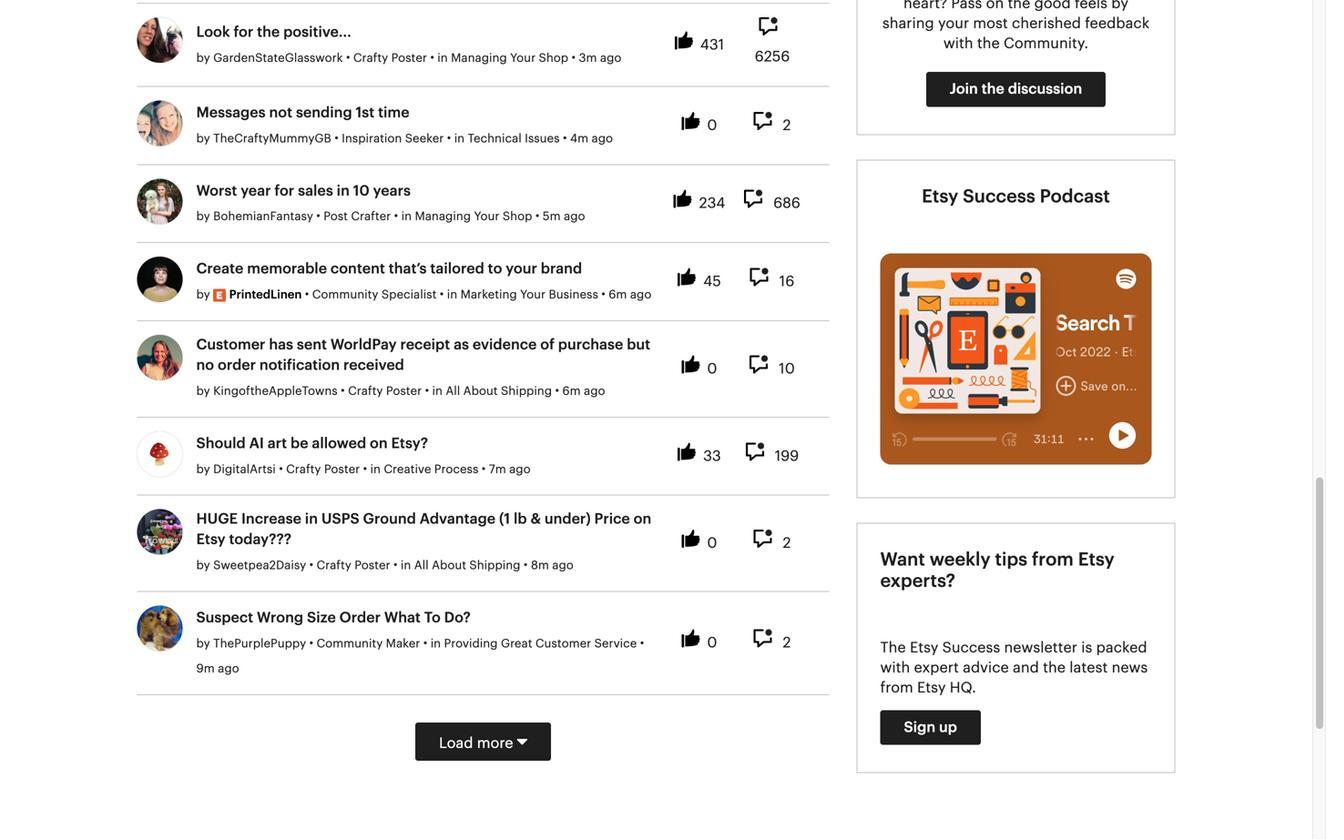 Task type: locate. For each thing, give the bounding box(es) containing it.
thepurplepuppy
[[213, 639, 306, 650]]

1 horizontal spatial customer
[[536, 639, 591, 650]]

1 horizontal spatial shop
[[539, 52, 569, 64]]

all
[[446, 386, 460, 398], [414, 560, 429, 572]]

1 vertical spatial from
[[880, 681, 914, 696]]

0 vertical spatial managing your shop link
[[451, 52, 569, 64]]

printedlinen image
[[137, 257, 183, 303]]

4m ago
[[570, 133, 613, 145]]

6256
[[755, 50, 790, 64]]

for
[[234, 25, 253, 39], [275, 184, 294, 198]]

1 vertical spatial success
[[943, 641, 1000, 656]]

replies image for messages not sending 1st time
[[754, 112, 780, 133]]

4 by from the top
[[196, 289, 213, 301]]

to
[[488, 262, 502, 277]]

0 horizontal spatial customer
[[196, 338, 266, 353]]

ago for create memorable content that's tailored to your brand
[[630, 289, 652, 301]]

poster for usps
[[355, 560, 390, 572]]

crafty poster down received
[[348, 386, 425, 398]]

on right price
[[634, 513, 652, 527]]

crafty for usps
[[317, 560, 351, 572]]

in marketing your business
[[447, 289, 598, 301]]

usps
[[321, 513, 360, 527]]

by down messages on the left top
[[196, 133, 210, 145]]

crafty down received
[[348, 386, 383, 398]]

purchase
[[558, 338, 623, 353]]

1 vertical spatial likes image
[[682, 112, 705, 133]]

replies image for 199
[[746, 443, 772, 464]]

16 Replies text field
[[779, 275, 795, 294]]

1 vertical spatial for
[[275, 184, 294, 198]]

allowed
[[312, 437, 366, 451]]

6m for brand
[[609, 289, 627, 301]]

0 horizontal spatial 10
[[353, 184, 370, 198]]

686 Replies text field
[[774, 197, 801, 216]]

for right year
[[275, 184, 294, 198]]

ago right the 8m
[[552, 560, 574, 572]]

your down your
[[520, 289, 546, 301]]

gardenstateglasswork image
[[137, 17, 183, 63]]

about down as
[[463, 386, 498, 398]]

1 vertical spatial the
[[982, 82, 1005, 97]]

in managing your shop
[[438, 52, 569, 64], [401, 211, 532, 223]]

199
[[775, 449, 799, 464]]

2 vertical spatial replies image
[[754, 630, 780, 651]]

etsy?
[[391, 437, 428, 451]]

all about shipping link down "evidence"
[[446, 386, 552, 398]]

replies image left 10 "text field"
[[750, 356, 776, 377]]

sweetpea2daisy link
[[213, 556, 306, 577]]

by down should
[[196, 464, 210, 476]]

evidence
[[473, 338, 537, 353]]

in for worldpay
[[432, 386, 443, 398]]

0 vertical spatial all about shipping link
[[446, 386, 552, 398]]

but
[[627, 338, 651, 353]]

in down 'huge increase in usps ground advantage (1 lb & under) price on etsy today???'
[[401, 560, 411, 572]]

should
[[196, 437, 246, 451]]

bohemianfantasy link
[[213, 207, 313, 227]]

by digitalartsi
[[196, 464, 276, 476]]

want weekly tips from etsy experts? heading
[[880, 551, 1115, 591]]

0 vertical spatial in all about shipping
[[432, 386, 552, 398]]

crafty poster up time
[[353, 52, 430, 64]]

0 vertical spatial 6m ago
[[609, 289, 652, 301]]

crafter
[[351, 211, 391, 223]]

from right tips
[[1032, 551, 1074, 569]]

likes image
[[674, 190, 697, 211], [678, 268, 701, 289], [678, 443, 701, 464], [682, 530, 705, 551], [682, 630, 705, 651]]

replies image for 10
[[750, 356, 776, 377]]

poster
[[391, 52, 427, 64], [386, 386, 422, 398], [324, 464, 360, 476], [355, 560, 390, 572]]

likes image left 431
[[675, 31, 698, 52]]

maker
[[386, 639, 420, 650]]

0 vertical spatial in managing your shop
[[438, 52, 569, 64]]

newsletter
[[1004, 641, 1078, 656]]

2
[[783, 118, 791, 133], [783, 537, 791, 551], [783, 636, 791, 651]]

16
[[779, 275, 795, 289]]

1 horizontal spatial 6m ago
[[609, 289, 652, 301]]

your for worst year for sales in 10 years
[[474, 211, 500, 223]]

8 by from the top
[[196, 639, 210, 650]]

shop for worst year for sales in 10 years
[[503, 211, 532, 223]]

by down the huge at the bottom left
[[196, 560, 210, 572]]

0 vertical spatial 2 replies text field
[[783, 537, 791, 556]]

from inside the etsy success newsletter is packed with expert advice and the latest news from etsy hq.
[[880, 681, 914, 696]]

2 Replies text field
[[783, 537, 791, 556], [783, 636, 791, 656]]

likes image left '234'
[[674, 190, 697, 211]]

your up the to
[[474, 211, 500, 223]]

likes image for suspect wrong size order what to do?
[[682, 630, 705, 651]]

0 vertical spatial replies image
[[754, 112, 780, 133]]

do?
[[444, 611, 471, 626]]

crafty poster for worldpay
[[348, 386, 425, 398]]

2 for suspect wrong size order what to do?
[[783, 636, 791, 651]]

0 horizontal spatial the
[[257, 25, 280, 39]]

wrong
[[257, 611, 303, 626]]

in for be
[[370, 464, 381, 476]]

shipping down of
[[501, 386, 552, 398]]

ago for customer has sent worldpay receipt as evidence of purchase but no order notification received
[[584, 386, 605, 398]]

6256 Replies text field
[[755, 50, 790, 69]]

in right seeker
[[454, 133, 465, 145]]

poster down allowed
[[324, 464, 360, 476]]

inspiration seeker
[[342, 133, 447, 145]]

7 by from the top
[[196, 560, 210, 572]]

0 vertical spatial about
[[463, 386, 498, 398]]

huge increase in usps ground advantage (1 lb & under) price on etsy today??? link
[[196, 510, 656, 551]]

in up seeker
[[438, 52, 448, 64]]

by down the no
[[196, 386, 210, 398]]

look for the positive...
[[196, 25, 352, 39]]

replies image for worst year for sales in 10 years
[[744, 190, 771, 211]]

crafty up 1st
[[353, 52, 388, 64]]

0 vertical spatial customer
[[196, 338, 266, 353]]

no
[[196, 358, 214, 373]]

etsy
[[922, 187, 959, 206], [196, 533, 226, 548], [1078, 551, 1115, 569], [910, 641, 939, 656], [917, 681, 946, 696]]

ago down the purchase
[[584, 386, 605, 398]]

poster down received
[[386, 386, 422, 398]]

6m ago down the purchase
[[562, 386, 605, 398]]

replies image down '199 replies' text box
[[754, 530, 780, 551]]

your for look for the positive...
[[510, 52, 536, 64]]

community down content
[[312, 289, 378, 301]]

join the discussion link
[[926, 72, 1106, 107]]

poster for positive...
[[391, 52, 427, 64]]

the right join
[[982, 82, 1005, 97]]

crafty poster down usps
[[317, 560, 394, 572]]

1 0 from the top
[[707, 118, 717, 133]]

1 vertical spatial shipping
[[470, 560, 521, 572]]

0 vertical spatial from
[[1032, 551, 1074, 569]]

0 text field
[[707, 362, 717, 381]]

replies image left 16 on the right top of the page
[[750, 268, 777, 289]]

1 vertical spatial all
[[414, 560, 429, 572]]

for right look
[[234, 25, 253, 39]]

0 for messages not sending 1st time
[[707, 118, 717, 133]]

1 horizontal spatial 10
[[779, 362, 795, 377]]

ago up but
[[630, 289, 652, 301]]

in left creative
[[370, 464, 381, 476]]

in for 1st
[[454, 133, 465, 145]]

poster up time
[[391, 52, 427, 64]]

managing your shop link left 3m
[[451, 52, 569, 64]]

0 vertical spatial the
[[257, 25, 280, 39]]

1 2 from the top
[[783, 118, 791, 133]]

load
[[439, 737, 473, 751]]

1 vertical spatial 6m ago
[[562, 386, 605, 398]]

the inside the etsy success newsletter is packed with expert advice and the latest news from etsy hq.
[[1043, 661, 1066, 676]]

1 vertical spatial 2 replies text field
[[783, 636, 791, 656]]

0 horizontal spatial all
[[414, 560, 429, 572]]

customer has sent worldpay receipt as evidence of purchase but no order notification received
[[196, 338, 651, 373]]

10 up post crafter
[[353, 184, 370, 198]]

under)
[[545, 513, 591, 527]]

sign up
[[904, 721, 957, 735]]

by for customer has sent worldpay receipt as evidence of purchase but no order notification received
[[196, 386, 210, 398]]

0 vertical spatial 2
[[783, 118, 791, 133]]

crafty down the be
[[286, 464, 321, 476]]

crafty poster
[[353, 52, 430, 64], [348, 386, 425, 398], [286, 464, 363, 476], [317, 560, 394, 572]]

likes image down the 33 likes text field
[[682, 530, 705, 551]]

6m ago up but
[[609, 289, 652, 301]]

1 vertical spatial your
[[474, 211, 500, 223]]

0 for huge increase in usps ground advantage (1 lb & under) price on etsy today???
[[707, 537, 717, 551]]

ago right 4m
[[592, 133, 613, 145]]

success left podcast
[[963, 187, 1036, 206]]

in all about shipping for as
[[432, 386, 552, 398]]

in creative process
[[370, 464, 479, 476]]

on left etsy?
[[370, 437, 388, 451]]

1 vertical spatial all about shipping link
[[414, 560, 521, 572]]

from inside the want weekly tips from etsy experts?
[[1032, 551, 1074, 569]]

in down customer has sent worldpay receipt as evidence of purchase but no order notification received 'link'
[[432, 386, 443, 398]]

1 vertical spatial 6m
[[562, 386, 581, 398]]

receipt
[[400, 338, 450, 353]]

all for advantage
[[414, 560, 429, 572]]

customer up order
[[196, 338, 266, 353]]

ago right 5m
[[564, 211, 585, 223]]

on
[[370, 437, 388, 451], [634, 513, 652, 527]]

3 2 from the top
[[783, 636, 791, 651]]

seeker
[[405, 133, 444, 145]]

more
[[477, 737, 513, 751]]

poster down ground
[[355, 560, 390, 572]]

0 for customer has sent worldpay receipt as evidence of purchase but no order notification received
[[707, 362, 717, 377]]

crafty for be
[[286, 464, 321, 476]]

news
[[1112, 661, 1148, 676]]

199 Replies text field
[[775, 449, 799, 468]]

1 vertical spatial community
[[317, 639, 383, 650]]

community down order
[[317, 639, 383, 650]]

1 vertical spatial 0 text field
[[707, 537, 717, 556]]

0 vertical spatial shop
[[539, 52, 569, 64]]

1 vertical spatial on
[[634, 513, 652, 527]]

in managing your shop for worst year for sales in 10 years
[[401, 211, 532, 223]]

crafty down usps
[[317, 560, 351, 572]]

in managing your shop up in technical issues
[[438, 52, 569, 64]]

1 vertical spatial shop
[[503, 211, 532, 223]]

3 0 from the top
[[707, 537, 717, 551]]

2 2 from the top
[[783, 537, 791, 551]]

post
[[324, 211, 348, 223]]

1 0 text field from the top
[[707, 118, 717, 137]]

4m
[[570, 133, 589, 145]]

33
[[703, 449, 721, 464]]

your
[[510, 52, 536, 64], [474, 211, 500, 223], [520, 289, 546, 301]]

1 vertical spatial in managing your shop
[[401, 211, 532, 223]]

3 by from the top
[[196, 211, 210, 223]]

expert
[[914, 661, 959, 676]]

0 vertical spatial 0 text field
[[707, 118, 717, 137]]

all about shipping link down "advantage"
[[414, 560, 521, 572]]

0 vertical spatial your
[[510, 52, 536, 64]]

2 vertical spatial 2
[[783, 636, 791, 651]]

1 vertical spatial managing
[[415, 211, 471, 223]]

replies image for 16
[[750, 268, 777, 289]]

community for content
[[312, 289, 378, 301]]

0 vertical spatial likes image
[[675, 31, 698, 52]]

7m ago
[[489, 464, 531, 476]]

crafty poster down should ai art be allowed on etsy? link
[[286, 464, 363, 476]]

replies image
[[754, 112, 780, 133], [744, 190, 771, 211], [754, 630, 780, 651]]

thepurplepuppy link
[[213, 634, 306, 655]]

the down newsletter
[[1043, 661, 1066, 676]]

sales
[[298, 184, 333, 198]]

0 horizontal spatial on
[[370, 437, 388, 451]]

1 vertical spatial managing your shop link
[[415, 211, 532, 223]]

managing up technical
[[451, 52, 507, 64]]

ago right 3m
[[600, 52, 622, 64]]

1 vertical spatial replies image
[[744, 190, 771, 211]]

experts?
[[880, 572, 956, 591]]

ago right 9m
[[218, 664, 239, 675]]

likes image left 33
[[678, 443, 701, 464]]

in managing your shop up tailored
[[401, 211, 532, 223]]

huge
[[196, 513, 238, 527]]

etsy success podcast heading
[[922, 187, 1110, 206]]

the inside look for the positive... link
[[257, 25, 280, 39]]

managing up tailored
[[415, 211, 471, 223]]

2 0 from the top
[[707, 362, 717, 377]]

0 vertical spatial 10
[[353, 184, 370, 198]]

1st
[[356, 106, 375, 120]]

gardenstateglasswork
[[213, 52, 343, 64]]

kingoftheappletowns image
[[137, 335, 183, 381]]

45 Likes text field
[[703, 275, 721, 294]]

2 by from the top
[[196, 133, 210, 145]]

4 0 from the top
[[707, 636, 717, 651]]

likes image right service
[[682, 630, 705, 651]]

0 vertical spatial all
[[446, 386, 460, 398]]

up
[[939, 721, 957, 735]]

in all about shipping down "evidence"
[[432, 386, 552, 398]]

create memorable content that's tailored to your brand link
[[196, 259, 582, 280]]

sent
[[297, 338, 327, 353]]

in for usps
[[401, 560, 411, 572]]

1 horizontal spatial from
[[1032, 551, 1074, 569]]

431 Likes text field
[[700, 38, 724, 57]]

0 horizontal spatial 6m ago
[[562, 386, 605, 398]]

about down huge increase in usps ground advantage (1 lb & under) price on etsy today??? link
[[432, 560, 466, 572]]

in down years
[[401, 211, 412, 223]]

by down look
[[196, 52, 210, 64]]

managing your shop link up tailored
[[415, 211, 532, 223]]

by down worst
[[196, 211, 210, 223]]

2 vertical spatial 0 text field
[[707, 636, 717, 656]]

messages not sending 1st time
[[196, 106, 410, 120]]

shop for look for the positive...
[[539, 52, 569, 64]]

by down 'create'
[[196, 289, 213, 301]]

replies image
[[759, 17, 786, 38], [750, 268, 777, 289], [750, 356, 776, 377], [746, 443, 772, 464], [754, 530, 780, 551]]

1 vertical spatial 10
[[779, 362, 795, 377]]

technical
[[468, 133, 522, 145]]

6m for of
[[562, 386, 581, 398]]

all about shipping link for advantage
[[414, 560, 521, 572]]

community maker
[[317, 639, 423, 650]]

likes image
[[675, 31, 698, 52], [682, 112, 705, 133], [682, 356, 705, 377]]

the
[[257, 25, 280, 39], [982, 82, 1005, 97], [1043, 661, 1066, 676]]

likes image left '45' on the right top of page
[[678, 268, 701, 289]]

1 2 replies text field from the top
[[783, 537, 791, 556]]

ago for huge increase in usps ground advantage (1 lb & under) price on etsy today???
[[552, 560, 574, 572]]

5m
[[543, 211, 561, 223]]

0 horizontal spatial shop
[[503, 211, 532, 223]]

thepurplepuppy image
[[137, 606, 183, 652]]

all down customer has sent worldpay receipt as evidence of purchase but no order notification received 'link'
[[446, 386, 460, 398]]

0 horizontal spatial from
[[880, 681, 914, 696]]

service
[[595, 639, 637, 650]]

0 horizontal spatial for
[[234, 25, 253, 39]]

all about shipping link for as
[[446, 386, 552, 398]]

by
[[196, 52, 210, 64], [196, 133, 210, 145], [196, 211, 210, 223], [196, 289, 213, 301], [196, 386, 210, 398], [196, 464, 210, 476], [196, 560, 210, 572], [196, 639, 210, 650]]

replies image for suspect wrong size order what to do?
[[754, 630, 780, 651]]

1 by from the top
[[196, 52, 210, 64]]

1 vertical spatial in all about shipping
[[401, 560, 521, 572]]

by up 9m
[[196, 639, 210, 650]]

1 vertical spatial 2
[[783, 537, 791, 551]]

tailored
[[430, 262, 484, 277]]

your left 3m
[[510, 52, 536, 64]]

2 vertical spatial the
[[1043, 661, 1066, 676]]

replies image up "6256"
[[759, 17, 786, 38]]

managing
[[451, 52, 507, 64], [415, 211, 471, 223]]

from down with
[[880, 681, 914, 696]]

the up by gardenstateglasswork
[[257, 25, 280, 39]]

from
[[1032, 551, 1074, 569], [880, 681, 914, 696]]

0 vertical spatial community
[[312, 289, 378, 301]]

replies image for 6256
[[759, 17, 786, 38]]

in left usps
[[305, 513, 318, 527]]

sweetpea2daisy image
[[137, 510, 183, 555]]

10 right 0 text box
[[779, 362, 795, 377]]

0 vertical spatial 6m
[[609, 289, 627, 301]]

shipping left the 8m
[[470, 560, 521, 572]]

likes image left 0 text box
[[682, 356, 705, 377]]

success up advice
[[943, 641, 1000, 656]]

2 0 text field from the top
[[707, 537, 717, 556]]

0 horizontal spatial 6m
[[562, 386, 581, 398]]

in technical issues
[[454, 133, 560, 145]]

sign up link
[[880, 711, 981, 746]]

shop left 5m
[[503, 211, 532, 223]]

in all about shipping down "advantage"
[[401, 560, 521, 572]]

post crafter
[[324, 211, 394, 223]]

shop left 3m
[[539, 52, 569, 64]]

6 by from the top
[[196, 464, 210, 476]]

1 vertical spatial about
[[432, 560, 466, 572]]

2 horizontal spatial the
[[1043, 661, 1066, 676]]

in for sales
[[401, 211, 412, 223]]

0 text field for huge increase in usps ground advantage (1 lb & under) price on etsy today???
[[707, 537, 717, 556]]

1 horizontal spatial 6m
[[609, 289, 627, 301]]

1 horizontal spatial the
[[982, 82, 1005, 97]]

0 vertical spatial managing
[[451, 52, 507, 64]]

in down to
[[431, 639, 441, 650]]

234 Likes text field
[[699, 197, 725, 216]]

ago for suspect wrong size order what to do?
[[218, 664, 239, 675]]

5 by from the top
[[196, 386, 210, 398]]

2 2 replies text field from the top
[[783, 636, 791, 656]]

0 vertical spatial shipping
[[501, 386, 552, 398]]

shipping for (1
[[470, 560, 521, 572]]

1 horizontal spatial for
[[275, 184, 294, 198]]

ago right 7m
[[509, 464, 531, 476]]

replies image left 199
[[746, 443, 772, 464]]

the inside the join the discussion link
[[982, 82, 1005, 97]]

6m right business
[[609, 289, 627, 301]]

all down 'huge increase in usps ground advantage (1 lb & under) price on etsy today???'
[[414, 560, 429, 572]]

shop
[[539, 52, 569, 64], [503, 211, 532, 223]]

shipping for evidence
[[501, 386, 552, 398]]

customer has sent worldpay receipt as evidence of purchase but no order notification received link
[[196, 335, 656, 376]]

community for size
[[317, 639, 383, 650]]

today???
[[229, 533, 292, 548]]

0 text field for messages not sending 1st time
[[707, 118, 717, 137]]

managing your shop link for worst year for sales in 10 years
[[415, 211, 532, 223]]

customer right great
[[536, 639, 591, 650]]

2 vertical spatial likes image
[[682, 356, 705, 377]]

1 horizontal spatial all
[[446, 386, 460, 398]]

providing great customer service link
[[444, 639, 637, 650]]

ago for messages not sending 1st time
[[592, 133, 613, 145]]

0 text field for suspect wrong size order what to do?
[[707, 636, 717, 656]]

1 horizontal spatial on
[[634, 513, 652, 527]]

6m down the purchase
[[562, 386, 581, 398]]

by for look for the positive...
[[196, 52, 210, 64]]

likes image down 431 likes "text field"
[[682, 112, 705, 133]]

0 text field
[[707, 118, 717, 137], [707, 537, 717, 556], [707, 636, 717, 656]]

3 0 text field from the top
[[707, 636, 717, 656]]



Task type: describe. For each thing, give the bounding box(es) containing it.
likes image for 10
[[682, 356, 705, 377]]

worst year for sales in 10 years link
[[196, 181, 411, 202]]

all for as
[[446, 386, 460, 398]]

worst year for sales in 10 years
[[196, 184, 411, 198]]

kingoftheappletowns link
[[213, 382, 338, 402]]

by thepurplepuppy
[[196, 639, 306, 650]]

by for huge increase in usps ground advantage (1 lb & under) price on etsy today???
[[196, 560, 210, 572]]

likes image for create memorable content that's tailored to your brand
[[678, 268, 701, 289]]

crafty poster for usps
[[317, 560, 394, 572]]

33 Likes text field
[[703, 449, 721, 468]]

managing for worst year for sales in 10 years
[[415, 211, 471, 223]]

gardenstateglasswork link
[[213, 48, 343, 68]]

memorable
[[247, 262, 327, 277]]

the
[[880, 641, 906, 656]]

business
[[549, 289, 598, 301]]

thecraftymummygb
[[213, 133, 331, 145]]

3m
[[579, 52, 597, 64]]

community specialist
[[312, 289, 440, 301]]

in managing your shop for look for the positive...
[[438, 52, 569, 64]]

not
[[269, 106, 292, 120]]

the etsy success newsletter is packed with expert advice and the latest news from etsy hq.
[[880, 641, 1148, 696]]

45
[[703, 275, 721, 289]]

specialist
[[382, 289, 437, 301]]

crafty poster for positive...
[[353, 52, 430, 64]]

poster for be
[[324, 464, 360, 476]]

in providing great customer service
[[431, 639, 637, 650]]

ago for worst year for sales in 10 years
[[564, 211, 585, 223]]

in up post on the left top
[[337, 184, 350, 198]]

suspect wrong size order what to do? link
[[196, 609, 471, 629]]

by for messages not sending 1st time
[[196, 133, 210, 145]]

likes image for 6256
[[675, 31, 698, 52]]

price
[[594, 513, 630, 527]]

6m ago for brand
[[609, 289, 652, 301]]

as
[[454, 338, 469, 353]]

about for advantage
[[432, 560, 466, 572]]

ago for look for the positive...
[[600, 52, 622, 64]]

technical issues link
[[468, 133, 560, 145]]

2 for messages not sending 1st time
[[783, 118, 791, 133]]

marketing your business link
[[461, 289, 598, 301]]

by kingoftheappletowns
[[196, 386, 338, 398]]

by for worst year for sales in 10 years
[[196, 211, 210, 223]]

replies image for 2
[[754, 530, 780, 551]]

be
[[291, 437, 308, 451]]

bohemianfantasy image
[[137, 179, 183, 224]]

thecraftymummygb link
[[213, 129, 331, 149]]

suspect wrong size order what to do?
[[196, 611, 471, 626]]

customer inside customer has sent worldpay receipt as evidence of purchase but no order notification received
[[196, 338, 266, 353]]

likes image for huge increase in usps ground advantage (1 lb & under) price on etsy today???
[[682, 530, 705, 551]]

your
[[506, 262, 537, 277]]

podcast
[[1040, 187, 1110, 206]]

should ai art be allowed on etsy? link
[[196, 434, 428, 454]]

crafty poster for be
[[286, 464, 363, 476]]

2 replies text field for huge increase in usps ground advantage (1 lb & under) price on etsy today???
[[783, 537, 791, 556]]

2 for huge increase in usps ground advantage (1 lb & under) price on etsy today???
[[783, 537, 791, 551]]

order
[[340, 611, 381, 626]]

3m ago
[[579, 52, 622, 64]]

years
[[373, 184, 411, 198]]

lb
[[514, 513, 527, 527]]

look
[[196, 25, 230, 39]]

by gardenstateglasswork
[[196, 52, 343, 64]]

digitalartsi link
[[213, 460, 276, 480]]

sign
[[904, 721, 936, 735]]

5m ago
[[543, 211, 585, 223]]

load more button
[[415, 723, 551, 762]]

by for should ai art be allowed on etsy?
[[196, 464, 210, 476]]

digitalartsi image
[[137, 432, 183, 477]]

on inside 'huge increase in usps ground advantage (1 lb & under) price on etsy today???'
[[634, 513, 652, 527]]

bohemianfantasy
[[213, 211, 313, 223]]

crafty for worldpay
[[348, 386, 383, 398]]

advice
[[963, 661, 1009, 676]]

&
[[531, 513, 541, 527]]

of
[[540, 338, 555, 353]]

join
[[950, 82, 978, 97]]

likes image for worst year for sales in 10 years
[[674, 190, 697, 211]]

tips
[[995, 551, 1028, 569]]

kingoftheappletowns
[[213, 386, 338, 398]]

time
[[378, 106, 410, 120]]

to
[[424, 611, 441, 626]]

ground
[[363, 513, 416, 527]]

poster for worldpay
[[386, 386, 422, 398]]

positive...
[[283, 25, 352, 39]]

in for order
[[431, 639, 441, 650]]

what
[[384, 611, 421, 626]]

managing your shop link for look for the positive...
[[451, 52, 569, 64]]

year
[[241, 184, 271, 198]]

0 for suspect wrong size order what to do?
[[707, 636, 717, 651]]

in all about shipping for advantage
[[401, 560, 521, 572]]

0 vertical spatial for
[[234, 25, 253, 39]]

(1
[[499, 513, 510, 527]]

content
[[331, 262, 385, 277]]

has
[[269, 338, 293, 353]]

10 Replies text field
[[779, 362, 795, 381]]

great
[[501, 639, 532, 650]]

8m ago
[[531, 560, 574, 572]]

likes image for should ai art be allowed on etsy?
[[678, 443, 701, 464]]

sweetpea2daisy
[[213, 560, 306, 572]]

0 vertical spatial success
[[963, 187, 1036, 206]]

want weekly tips from etsy experts?
[[880, 551, 1115, 591]]

in inside 'huge increase in usps ground advantage (1 lb & under) price on etsy today???'
[[305, 513, 318, 527]]

load more
[[439, 737, 513, 751]]

234
[[699, 197, 725, 211]]

ago for should ai art be allowed on etsy?
[[509, 464, 531, 476]]

etsy inside 'huge increase in usps ground advantage (1 lb & under) price on etsy today???'
[[196, 533, 226, 548]]

in down tailored
[[447, 289, 457, 301]]

order
[[218, 358, 256, 373]]

managing for look for the positive...
[[451, 52, 507, 64]]

0 vertical spatial on
[[370, 437, 388, 451]]

in for positive...
[[438, 52, 448, 64]]

look for the positive... link
[[196, 22, 352, 43]]

2 Replies text field
[[783, 118, 791, 137]]

art
[[268, 437, 287, 451]]

size
[[307, 611, 336, 626]]

community specialist image
[[213, 289, 226, 302]]

6m ago for of
[[562, 386, 605, 398]]

issues
[[525, 133, 560, 145]]

about for as
[[463, 386, 498, 398]]

likes image for 2
[[682, 112, 705, 133]]

2 replies text field for suspect wrong size order what to do?
[[783, 636, 791, 656]]

thecraftymummygb image
[[137, 101, 183, 146]]

by sweetpea2daisy
[[196, 560, 306, 572]]

etsy inside the want weekly tips from etsy experts?
[[1078, 551, 1115, 569]]

9m ago
[[196, 664, 239, 675]]

worldpay
[[331, 338, 397, 353]]

by for suspect wrong size order what to do?
[[196, 639, 210, 650]]

should ai art be allowed on etsy?
[[196, 437, 428, 451]]

crafty for positive...
[[353, 52, 388, 64]]

1 vertical spatial customer
[[536, 639, 591, 650]]

2 vertical spatial your
[[520, 289, 546, 301]]

printedlinen link
[[229, 285, 302, 305]]

success inside the etsy success newsletter is packed with expert advice and the latest news from etsy hq.
[[943, 641, 1000, 656]]

digitalartsi
[[213, 464, 276, 476]]



Task type: vqa. For each thing, say whether or not it's contained in the screenshot.


